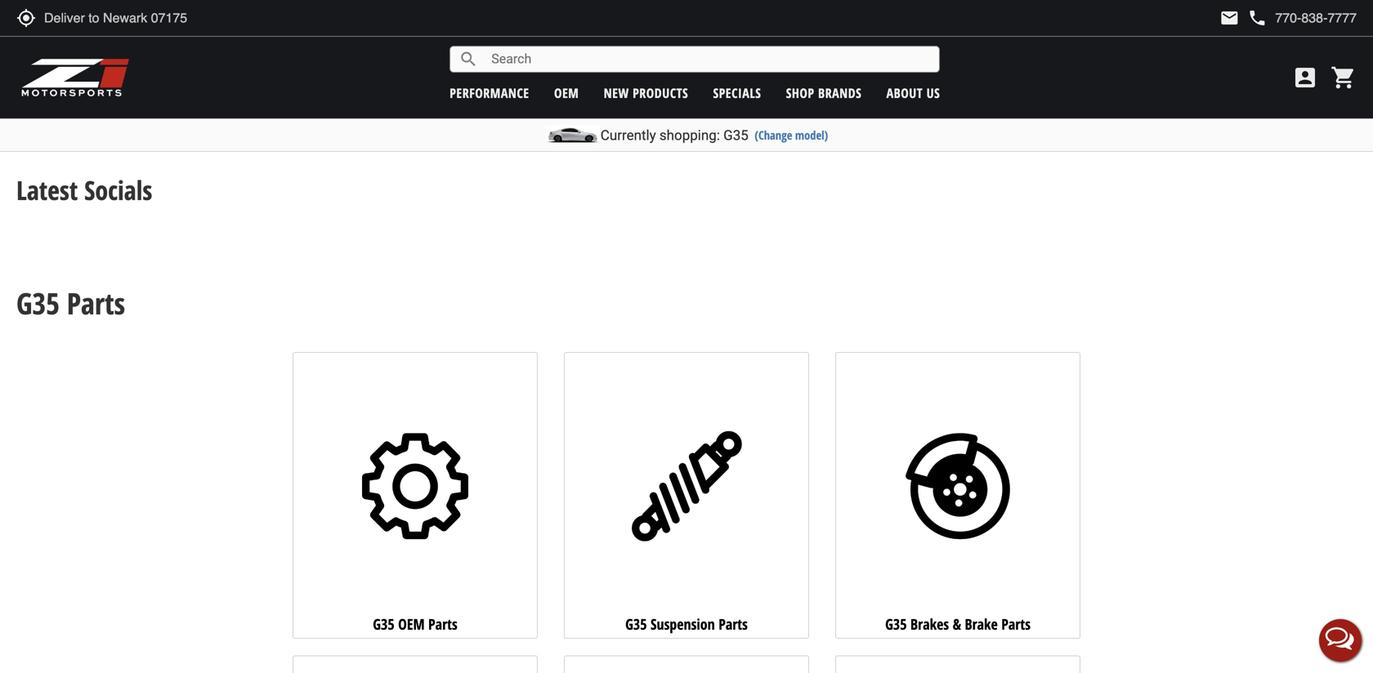 Task type: describe. For each thing, give the bounding box(es) containing it.
search
[[459, 49, 478, 69]]

0 horizontal spatial oem
[[398, 615, 425, 635]]

about
[[887, 84, 923, 102]]

parts inside g35 suspension parts link
[[719, 615, 748, 635]]

g35 parts
[[16, 283, 125, 323]]

brakes
[[911, 615, 949, 635]]

mail
[[1220, 8, 1240, 28]]

model)
[[795, 127, 828, 143]]

g35 brakes & brake parts
[[885, 615, 1031, 635]]

specials link
[[713, 84, 761, 102]]

oem link
[[554, 84, 579, 102]]

account_box link
[[1288, 65, 1323, 91]]

parts inside g35 oem  parts link
[[428, 615, 458, 635]]

phone link
[[1248, 8, 1357, 28]]

shop
[[786, 84, 815, 102]]

shopping_cart
[[1331, 65, 1357, 91]]

currently shopping: g35 (change model)
[[601, 127, 828, 143]]

products
[[633, 84, 688, 102]]

g35 for g35 brakes & brake parts
[[885, 615, 907, 635]]

performance
[[450, 84, 529, 102]]

z1 motorsports logo image
[[20, 57, 130, 98]]

mail phone
[[1220, 8, 1267, 28]]

performance & style image
[[0, 0, 1373, 136]]

shopping_cart link
[[1327, 65, 1357, 91]]

g35 suspension parts
[[625, 615, 748, 635]]

specials
[[713, 84, 761, 102]]

currently
[[601, 127, 656, 143]]

new
[[604, 84, 629, 102]]

performance link
[[450, 84, 529, 102]]

g35 suspension parts link
[[564, 352, 809, 639]]

0 vertical spatial oem
[[554, 84, 579, 102]]

g35brakes image
[[841, 369, 1076, 604]]



Task type: locate. For each thing, give the bounding box(es) containing it.
parts inside g35 brakes & brake parts link
[[1002, 615, 1031, 635]]

brake
[[965, 615, 998, 635]]

&
[[953, 615, 961, 635]]

shopping:
[[660, 127, 720, 143]]

g35 for g35 oem  parts
[[373, 615, 395, 635]]

(change model) link
[[755, 127, 828, 143]]

(change
[[755, 127, 792, 143]]

about us link
[[887, 84, 940, 102]]

mail link
[[1220, 8, 1240, 28]]

g35 oem  parts
[[373, 615, 458, 635]]

new products link
[[604, 84, 688, 102]]

g35 oem  parts link
[[293, 352, 538, 639]]

account_box
[[1292, 65, 1319, 91]]

Search search field
[[478, 47, 939, 72]]

new products
[[604, 84, 688, 102]]

1 horizontal spatial oem
[[554, 84, 579, 102]]

1 vertical spatial oem
[[398, 615, 425, 635]]

shop brands
[[786, 84, 862, 102]]

g35oem parts image
[[298, 369, 533, 604]]

g35 for g35 parts
[[16, 283, 60, 323]]

latest
[[16, 172, 78, 208]]

socials
[[84, 172, 152, 208]]

oem
[[554, 84, 579, 102], [398, 615, 425, 635]]

phone
[[1248, 8, 1267, 28]]

brands
[[818, 84, 862, 102]]

g35
[[724, 127, 749, 143], [16, 283, 60, 323], [373, 615, 395, 635], [625, 615, 647, 635], [885, 615, 907, 635]]

shop brands link
[[786, 84, 862, 102]]

my_location
[[16, 8, 36, 28]]

g35 brakes & brake parts link
[[835, 352, 1081, 639]]

latest socials
[[16, 172, 152, 208]]

suspension
[[651, 615, 715, 635]]

g35suspension image
[[569, 369, 804, 604]]

about us
[[887, 84, 940, 102]]

parts
[[67, 283, 125, 323], [428, 615, 458, 635], [719, 615, 748, 635], [1002, 615, 1031, 635]]

g35 for g35 suspension parts
[[625, 615, 647, 635]]

us
[[927, 84, 940, 102]]



Task type: vqa. For each thing, say whether or not it's contained in the screenshot.
performance 'LINK'
yes



